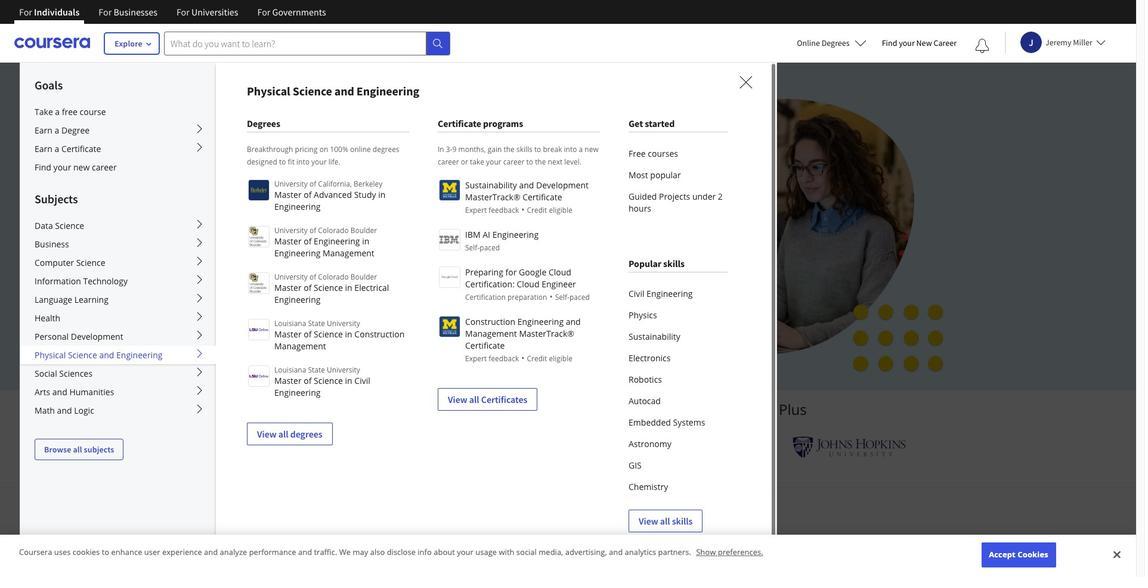 Task type: locate. For each thing, give the bounding box(es) containing it.
universities
[[497, 400, 573, 420]]

gain
[[488, 144, 502, 155]]

in inside university of california, berkeley master of advanced study in engineering
[[378, 189, 386, 201]]

also
[[370, 547, 385, 558]]

1 vertical spatial on
[[557, 167, 573, 185]]

master inside university of colorado boulder master of science in electrical engineering
[[275, 282, 302, 294]]

physical
[[247, 84, 290, 98], [35, 350, 66, 361]]

science inside computer science dropdown button
[[76, 257, 105, 269]]

1 feedback from the top
[[489, 205, 519, 215]]

sustainability inside sustainability and development mastertrack® certificate expert feedback • credit eligible
[[465, 180, 517, 191]]

your down earn a certificate
[[53, 162, 71, 173]]

1 horizontal spatial day
[[310, 323, 325, 334]]

expert up ibm
[[465, 205, 487, 215]]

1 louisiana from the top
[[275, 319, 306, 329]]

to
[[535, 144, 541, 155], [279, 157, 286, 167], [527, 157, 533, 167], [329, 167, 341, 185], [102, 547, 109, 558]]

free
[[629, 148, 646, 159], [289, 295, 308, 307]]

partnername logo image for preparing
[[439, 267, 461, 288]]

sas image
[[629, 438, 674, 457]]

1 state from the top
[[308, 319, 325, 329]]

and left traffic.
[[298, 547, 312, 558]]

electrical
[[355, 282, 389, 294]]

a left degree
[[55, 125, 59, 136]]

physics link
[[629, 305, 728, 326]]

under
[[693, 191, 716, 202]]

7,000+
[[345, 167, 385, 185]]

1 vertical spatial into
[[297, 157, 310, 167]]

louisiana state university logo image
[[248, 319, 270, 341], [248, 366, 270, 387]]

2 boulder from the top
[[351, 272, 377, 282]]

your down gain
[[486, 157, 502, 167]]

university for master of engineering in engineering management
[[275, 226, 308, 236]]

day left money-
[[310, 323, 325, 334]]

colorado inside university of colorado boulder master of engineering in engineering management
[[318, 226, 349, 236]]

your inside explore menu element
[[53, 162, 71, 173]]

0 vertical spatial feedback
[[489, 205, 519, 215]]

show
[[697, 547, 716, 558]]

0 vertical spatial degrees
[[822, 38, 850, 48]]

1 vertical spatial university of colorado boulder logo image
[[248, 273, 270, 294]]

degrees right the online in the left top of the page
[[373, 144, 400, 155]]

and down engineer
[[566, 316, 581, 328]]

find for find your new career
[[35, 162, 51, 173]]

state inside louisiana state university master of science in construction management
[[308, 319, 325, 329]]

1 horizontal spatial coursera
[[620, 530, 698, 555]]

partnername logo image for ibm
[[439, 229, 461, 251]]

explore button
[[104, 33, 159, 54]]

1 vertical spatial louisiana
[[275, 365, 306, 375]]

guided projects under 2 hours link
[[629, 186, 728, 220]]

0 vertical spatial eligible
[[549, 205, 573, 215]]

louisiana state university logo image down /year
[[248, 366, 270, 387]]

louisiana for master of science in civil engineering
[[275, 365, 306, 375]]

coursera inside privacy alert dialog
[[19, 547, 52, 558]]

0 vertical spatial development
[[536, 180, 589, 191]]

2 expert from the top
[[465, 354, 487, 364]]

1 vertical spatial construction
[[355, 329, 405, 340]]

physical up coursera plus image
[[247, 84, 290, 98]]

cookies
[[1018, 550, 1049, 561]]

civil
[[629, 288, 645, 300], [355, 375, 370, 387]]

university inside louisiana state university master of science in construction management
[[327, 319, 360, 329]]

cloud down google
[[517, 279, 540, 290]]

guided projects under 2 hours
[[629, 191, 723, 214]]

2 university of colorado boulder logo image from the top
[[248, 273, 270, 294]]

privacy alert dialog
[[0, 536, 1137, 578]]

find
[[882, 38, 898, 48], [35, 162, 51, 173]]

0 vertical spatial sustainability
[[465, 180, 517, 191]]

1 partnername logo image from the top
[[439, 180, 461, 201]]

1 vertical spatial find
[[35, 162, 51, 173]]

coursera down view all skills
[[620, 530, 698, 555]]

earn a certificate
[[35, 143, 101, 155]]

1 louisiana state university logo image from the top
[[248, 319, 270, 341]]

• up certificates
[[522, 353, 525, 364]]

master inside louisiana state university master of science in construction management
[[275, 329, 302, 340]]

0 horizontal spatial civil
[[355, 375, 370, 387]]

1 horizontal spatial construction
[[465, 316, 516, 328]]

0 vertical spatial physical science and engineering
[[247, 84, 420, 98]]

all inside degrees list
[[279, 428, 289, 440]]

partnername logo image for construction
[[439, 316, 461, 338]]

certificate inside sustainability and development mastertrack® certificate expert feedback • credit eligible
[[523, 192, 562, 203]]

in left usage
[[454, 530, 471, 555]]

2 eligible from the top
[[549, 354, 573, 364]]

sustainability and development mastertrack® certificate expert feedback • credit eligible
[[465, 180, 589, 215]]

sustainability inside 'link'
[[629, 331, 681, 343]]

free
[[62, 106, 78, 118]]

louisiana inside louisiana state university master of science in construction management
[[275, 319, 306, 329]]

0 horizontal spatial cloud
[[517, 279, 540, 290]]

access
[[286, 167, 325, 185]]

data science
[[35, 220, 84, 232]]

certificate inside popup button
[[61, 143, 101, 155]]

university inside university of california, berkeley master of advanced study in engineering
[[275, 179, 308, 189]]

1 vertical spatial physical science and engineering
[[35, 350, 163, 361]]

degrees list
[[247, 178, 409, 446]]

1 horizontal spatial new
[[585, 144, 599, 155]]

skills left break
[[517, 144, 533, 155]]

for left universities
[[177, 6, 190, 18]]

master for master of advanced study in engineering
[[275, 189, 302, 201]]

gis
[[629, 460, 642, 471]]

master up view all degrees link
[[275, 375, 302, 387]]

in down study
[[362, 236, 370, 247]]

and right 'arts'
[[52, 387, 67, 398]]

of
[[310, 179, 316, 189], [304, 189, 312, 201], [310, 226, 316, 236], [304, 236, 312, 247], [310, 272, 316, 282], [304, 282, 312, 294], [304, 329, 312, 340], [304, 375, 312, 387]]

or
[[461, 157, 468, 167]]

2 partnername logo image from the top
[[439, 229, 461, 251]]

0 vertical spatial state
[[308, 319, 325, 329]]

1 vertical spatial management
[[465, 328, 517, 340]]

1 eligible from the top
[[549, 205, 573, 215]]

1 horizontal spatial free
[[629, 148, 646, 159]]

take
[[35, 106, 53, 118]]

information technology button
[[20, 272, 216, 291]]

find inside find your new career link
[[35, 162, 51, 173]]

subjects
[[84, 445, 114, 455]]

master inside university of colorado boulder master of engineering in engineering management
[[275, 236, 302, 247]]

1 horizontal spatial sustainability
[[629, 331, 681, 343]]

in right study
[[378, 189, 386, 201]]

and left analyze on the bottom left
[[204, 547, 218, 558]]

1 master from the top
[[275, 189, 302, 201]]

all inside popular skills list
[[660, 516, 670, 528]]

0 vertical spatial cloud
[[549, 267, 572, 278]]

social sciences
[[35, 368, 92, 380]]

credit up universities
[[527, 354, 547, 364]]

louisiana inside louisiana state university master of science in civil engineering
[[275, 365, 306, 375]]

unlimited access to 7,000+ world-class courses, hands-on projects, and job-ready certificate programs—all included in your subscription
[[222, 167, 588, 227]]

into
[[564, 144, 577, 155], [297, 157, 310, 167]]

1 horizontal spatial find
[[882, 38, 898, 48]]

0 horizontal spatial day
[[272, 295, 287, 307]]

1 earn from the top
[[35, 125, 52, 136]]

in up learn
[[345, 375, 353, 387]]

science inside louisiana state university master of science in civil engineering
[[314, 375, 343, 387]]

0 horizontal spatial on
[[320, 144, 328, 155]]

1 vertical spatial colorado
[[318, 272, 349, 282]]

programs
[[483, 118, 523, 129]]

1 horizontal spatial degrees
[[822, 38, 850, 48]]

invest
[[398, 530, 450, 555]]

find left new
[[882, 38, 898, 48]]

your down projects,
[[222, 209, 250, 227]]

master right /year
[[275, 329, 302, 340]]

mastertrack® inside sustainability and development mastertrack® certificate expert feedback • credit eligible
[[465, 192, 521, 203]]

a for certificate
[[55, 143, 59, 155]]

in left back
[[345, 329, 353, 340]]

state inside louisiana state university master of science in civil engineering
[[308, 365, 325, 375]]

science up business
[[55, 220, 84, 232]]

group
[[20, 62, 778, 569]]

0 vertical spatial boulder
[[351, 226, 377, 236]]

programs—all
[[430, 188, 517, 206]]

university for master of advanced study in engineering
[[275, 179, 308, 189]]

• inside sustainability and development mastertrack® certificate expert feedback • credit eligible
[[522, 204, 525, 215]]

0 horizontal spatial development
[[71, 331, 123, 343]]

2 vertical spatial management
[[275, 341, 326, 352]]

earn down earn a degree
[[35, 143, 52, 155]]

degrees right online
[[822, 38, 850, 48]]

pricing
[[295, 144, 318, 155]]

1 horizontal spatial view
[[448, 394, 468, 406]]

0 horizontal spatial physical
[[35, 350, 66, 361]]

in left electrical
[[345, 282, 353, 294]]

1 vertical spatial physical
[[35, 350, 66, 361]]

into up level.
[[564, 144, 577, 155]]

on left 100%
[[320, 144, 328, 155]]

1 vertical spatial expert
[[465, 354, 487, 364]]

0 vertical spatial mastertrack®
[[465, 192, 521, 203]]

1 vertical spatial earn
[[35, 143, 52, 155]]

1 horizontal spatial development
[[536, 180, 589, 191]]

paced inside ibm ai engineering self-paced
[[480, 243, 500, 253]]

university of colorado boulder logo image up start
[[248, 273, 270, 294]]

1 expert from the top
[[465, 205, 487, 215]]

earn for earn a certificate
[[35, 143, 52, 155]]

all inside button
[[73, 445, 82, 455]]

astronomy link
[[629, 434, 728, 455]]

2 louisiana from the top
[[275, 365, 306, 375]]

0 horizontal spatial sustainability
[[465, 180, 517, 191]]

new right break
[[585, 144, 599, 155]]

boulder down study
[[351, 226, 377, 236]]

and inside sustainability and development mastertrack® certificate expert feedback • credit eligible
[[519, 180, 534, 191]]

sustainability down take
[[465, 180, 517, 191]]

all for degrees
[[279, 428, 289, 440]]

1 vertical spatial credit
[[527, 354, 547, 364]]

we
[[339, 547, 351, 558]]

mastertrack® inside construction engineering and management mastertrack® certificate expert feedback • credit eligible
[[519, 328, 575, 340]]

coursera uses cookies to enhance user experience and analyze performance and traffic. we may also disclose info about your usage with social media, advertising, and analytics partners. show preferences.
[[19, 547, 764, 558]]

ready
[[328, 188, 363, 206]]

businesses
[[114, 6, 158, 18]]

computer
[[35, 257, 74, 269]]

and left logic
[[57, 405, 72, 417]]

0 horizontal spatial free
[[289, 295, 308, 307]]

sustainability for sustainability
[[629, 331, 681, 343]]

in right included
[[576, 188, 588, 206]]

1 credit from the top
[[527, 205, 547, 215]]

for left the 'governments'
[[258, 6, 271, 18]]

0 vertical spatial expert
[[465, 205, 487, 215]]

1 vertical spatial self-
[[555, 292, 570, 303]]

free courses
[[629, 148, 678, 159]]

for
[[19, 6, 32, 18], [99, 6, 112, 18], [177, 6, 190, 18], [258, 6, 271, 18]]

the right gain
[[504, 144, 515, 155]]

start
[[241, 295, 262, 307]]

explore
[[115, 38, 142, 49]]

0 horizontal spatial new
[[73, 162, 90, 173]]

construction down electrical
[[355, 329, 405, 340]]

your right about at the left bottom
[[457, 547, 474, 558]]

$399
[[233, 323, 253, 334]]

certificate up 9
[[438, 118, 481, 129]]

degrees inside "breakthrough pricing on 100% online degrees designed to fit into your life."
[[373, 144, 400, 155]]

partnername logo image
[[439, 180, 461, 201], [439, 229, 461, 251], [439, 267, 461, 288], [439, 316, 461, 338]]

show notifications image
[[976, 39, 990, 53]]

boulder right anytime
[[351, 272, 377, 282]]

1 vertical spatial degrees
[[247, 118, 280, 129]]

university inside louisiana state university master of science in civil engineering
[[327, 365, 360, 375]]

with inside privacy alert dialog
[[499, 547, 515, 558]]

certificate programs list
[[438, 178, 600, 411]]

boulder for science
[[351, 272, 377, 282]]

physical science and engineering down personal development dropdown button
[[35, 350, 163, 361]]

learning
[[74, 294, 109, 306]]

for left businesses
[[99, 6, 112, 18]]

free up most at top right
[[629, 148, 646, 159]]

eligible inside construction engineering and management mastertrack® certificate expert feedback • credit eligible
[[549, 354, 573, 364]]

a inside popup button
[[55, 143, 59, 155]]

feedback up certificates
[[489, 354, 519, 364]]

expert
[[465, 205, 487, 215], [465, 354, 487, 364]]

4 partnername logo image from the top
[[439, 316, 461, 338]]

your inside in 3-9 months, gain the skills to break into a new career or take your career to the next level.
[[486, 157, 502, 167]]

experience
[[162, 547, 202, 558]]

university of colorado boulder logo image
[[248, 226, 270, 248], [248, 273, 270, 294]]

0 vertical spatial on
[[320, 144, 328, 155]]

civil up "physics"
[[629, 288, 645, 300]]

science inside data science dropdown button
[[55, 220, 84, 232]]

get
[[629, 118, 643, 129]]

arts
[[35, 387, 50, 398]]

0 vertical spatial university of colorado boulder logo image
[[248, 226, 270, 248]]

1 horizontal spatial on
[[557, 167, 573, 185]]

1 university of colorado boulder logo image from the top
[[248, 226, 270, 248]]

1 vertical spatial cloud
[[517, 279, 540, 290]]

0 vertical spatial colorado
[[318, 226, 349, 236]]

for for individuals
[[19, 6, 32, 18]]

colorado inside university of colorado boulder master of science in electrical engineering
[[318, 272, 349, 282]]

in
[[438, 144, 444, 155]]

5 master from the top
[[275, 375, 302, 387]]

1 for from the left
[[19, 6, 32, 18]]

skills up the partners.
[[672, 516, 693, 528]]

0 vertical spatial louisiana
[[275, 319, 306, 329]]

1 vertical spatial paced
[[570, 292, 590, 303]]

state for engineering
[[308, 365, 325, 375]]

skills
[[517, 144, 533, 155], [664, 258, 685, 270], [672, 516, 693, 528]]

science up information technology
[[76, 257, 105, 269]]

partnername logo image for sustainability
[[439, 180, 461, 201]]

earn a degree
[[35, 125, 90, 136]]

0 horizontal spatial construction
[[355, 329, 405, 340]]

0 horizontal spatial physical science and engineering
[[35, 350, 163, 361]]

1 vertical spatial state
[[308, 365, 325, 375]]

to down life. on the left of the page
[[329, 167, 341, 185]]

1 horizontal spatial degrees
[[373, 144, 400, 155]]

civil inside louisiana state university master of science in civil engineering
[[355, 375, 370, 387]]

into for certificate programs
[[564, 144, 577, 155]]

0 vertical spatial skills
[[517, 144, 533, 155]]

eligible down 'hands-'
[[549, 205, 573, 215]]

subscription
[[254, 209, 329, 227]]

louisiana for master of science in construction management
[[275, 319, 306, 329]]

j
[[1029, 36, 1034, 48]]

accept cookies button
[[982, 543, 1057, 568]]

of inside louisiana state university master of science in construction management
[[304, 329, 312, 340]]

2 master from the top
[[275, 236, 302, 247]]

• down engineer
[[550, 291, 553, 303]]

• inside construction engineering and management mastertrack® certificate expert feedback • credit eligible
[[522, 353, 525, 364]]

master down subscription
[[275, 236, 302, 247]]

with
[[277, 323, 295, 334], [682, 400, 711, 420], [577, 530, 616, 555], [499, 547, 515, 558]]

management down 14-
[[275, 341, 326, 352]]

into right fit
[[297, 157, 310, 167]]

view all degrees link
[[247, 423, 333, 446]]

1 vertical spatial skills
[[664, 258, 685, 270]]

mastertrack® down the preparation
[[519, 328, 575, 340]]

engineering inside dropdown button
[[116, 350, 163, 361]]

0 vertical spatial new
[[585, 144, 599, 155]]

2 state from the top
[[308, 365, 325, 375]]

university inside university of colorado boulder master of science in electrical engineering
[[275, 272, 308, 282]]

sustainability link
[[629, 326, 728, 348]]

0 vertical spatial construction
[[465, 316, 516, 328]]

certificate down "certification" on the bottom left of the page
[[465, 340, 505, 351]]

1 vertical spatial eligible
[[549, 354, 573, 364]]

boulder inside university of colorado boulder master of engineering in engineering management
[[351, 226, 377, 236]]

1 vertical spatial louisiana state university logo image
[[248, 366, 270, 387]]

view inside the view all certificates link
[[448, 394, 468, 406]]

certificate
[[438, 118, 481, 129], [61, 143, 101, 155], [523, 192, 562, 203], [465, 340, 505, 351]]

science up coursera plus image
[[293, 84, 332, 98]]

2 for from the left
[[99, 6, 112, 18]]

1 colorado from the top
[[318, 226, 349, 236]]

certificate up find your new career in the left top of the page
[[61, 143, 101, 155]]

earn inside popup button
[[35, 125, 52, 136]]

science down personal development
[[68, 350, 97, 361]]

1 boulder from the top
[[351, 226, 377, 236]]

into for degrees
[[297, 157, 310, 167]]

course
[[80, 106, 106, 118]]

of inside louisiana state university master of science in civil engineering
[[304, 375, 312, 387]]

• down 'hands-'
[[522, 204, 525, 215]]

2 vertical spatial view
[[639, 516, 659, 528]]

math and logic button
[[20, 402, 216, 420]]

in inside louisiana state university master of science in construction management
[[345, 329, 353, 340]]

1 vertical spatial view
[[257, 428, 277, 440]]

1 vertical spatial development
[[71, 331, 123, 343]]

master
[[275, 189, 302, 201], [275, 236, 302, 247], [275, 282, 302, 294], [275, 329, 302, 340], [275, 375, 302, 387]]

2 earn from the top
[[35, 143, 52, 155]]

1 horizontal spatial the
[[535, 157, 546, 167]]

0 vertical spatial management
[[323, 248, 375, 259]]

management down "certification" on the bottom left of the page
[[465, 328, 517, 340]]

embedded systems
[[629, 417, 706, 428]]

0 vertical spatial day
[[272, 295, 287, 307]]

3 partnername logo image from the top
[[439, 267, 461, 288]]

for left 'individuals'
[[19, 6, 32, 18]]

0 vertical spatial physical
[[247, 84, 290, 98]]

earn down the take on the top of page
[[35, 125, 52, 136]]

coursera plus image
[[222, 112, 404, 130]]

0 vertical spatial civil
[[629, 288, 645, 300]]

view all skills
[[639, 516, 693, 528]]

colorado down university of california, berkeley master of advanced study in engineering
[[318, 226, 349, 236]]

2 feedback from the top
[[489, 354, 519, 364]]

3 master from the top
[[275, 282, 302, 294]]

2 louisiana state university logo image from the top
[[248, 366, 270, 387]]

0 horizontal spatial view
[[257, 428, 277, 440]]

certificate down 'hands-'
[[523, 192, 562, 203]]

4 master from the top
[[275, 329, 302, 340]]

1 vertical spatial sustainability
[[629, 331, 681, 343]]

0 vertical spatial free
[[629, 148, 646, 159]]

university of colorado boulder logo image for master of science in electrical engineering
[[248, 273, 270, 294]]

most popular
[[629, 169, 681, 181]]

management inside louisiana state university master of science in construction management
[[275, 341, 326, 352]]

0 vertical spatial view
[[448, 394, 468, 406]]

science right 14-
[[314, 329, 343, 340]]

university inside university of colorado boulder master of engineering in engineering management
[[275, 226, 308, 236]]

preparation
[[508, 292, 547, 303]]

1 horizontal spatial into
[[564, 144, 577, 155]]

0 horizontal spatial into
[[297, 157, 310, 167]]

1 vertical spatial degrees
[[290, 428, 323, 440]]

day right start
[[272, 295, 287, 307]]

the left next
[[535, 157, 546, 167]]

construction down "certification" on the bottom left of the page
[[465, 316, 516, 328]]

1 vertical spatial feedback
[[489, 354, 519, 364]]

1 vertical spatial civil
[[355, 375, 370, 387]]

new down earn a certificate
[[73, 162, 90, 173]]

physical science and engineering inside dropdown button
[[35, 350, 163, 361]]

1 vertical spatial •
[[550, 291, 553, 303]]

louisiana state university logo image down start
[[248, 319, 270, 341]]

2 credit from the top
[[527, 354, 547, 364]]

development down next
[[536, 180, 589, 191]]

2 horizontal spatial view
[[639, 516, 659, 528]]

and up subscription
[[278, 188, 301, 206]]

credit
[[527, 205, 547, 215], [527, 354, 547, 364]]

colorado up the trial
[[318, 272, 349, 282]]

management up anytime
[[323, 248, 375, 259]]

class
[[428, 167, 457, 185]]

physical down personal
[[35, 350, 66, 361]]

louisiana down 14-
[[275, 365, 306, 375]]

gis link
[[629, 455, 728, 477]]

1 vertical spatial plus
[[702, 530, 739, 555]]

google
[[519, 267, 547, 278]]

into inside in 3-9 months, gain the skills to break into a new career or take your career to the next level.
[[564, 144, 577, 155]]

view
[[448, 394, 468, 406], [257, 428, 277, 440], [639, 516, 659, 528]]

mastertrack® down courses,
[[465, 192, 521, 203]]

physical science and engineering up coursera plus image
[[247, 84, 420, 98]]

degrees inside popup button
[[822, 38, 850, 48]]

1 vertical spatial day
[[310, 323, 325, 334]]

a for degree
[[55, 125, 59, 136]]

louisiana down start 7-day free trial button
[[275, 319, 306, 329]]

development down health popup button
[[71, 331, 123, 343]]

4 for from the left
[[258, 6, 271, 18]]

science
[[293, 84, 332, 98], [55, 220, 84, 232], [76, 257, 105, 269], [314, 282, 343, 294], [314, 329, 343, 340], [68, 350, 97, 361], [314, 375, 343, 387]]

your left life. on the left of the page
[[312, 157, 327, 167]]

on inside unlimited access to 7,000+ world-class courses, hands-on projects, and job-ready certificate programs—all included in your subscription
[[557, 167, 573, 185]]

3 for from the left
[[177, 6, 190, 18]]

state
[[308, 319, 325, 329], [308, 365, 325, 375]]

for for governments
[[258, 6, 271, 18]]

hands-
[[515, 167, 557, 185]]

master up subscription
[[275, 189, 302, 201]]

0 horizontal spatial coursera
[[19, 547, 52, 558]]

2 colorado from the top
[[318, 272, 349, 282]]

0 horizontal spatial find
[[35, 162, 51, 173]]

master inside university of california, berkeley master of advanced study in engineering
[[275, 189, 302, 201]]

a left free
[[55, 106, 60, 118]]

None search field
[[164, 31, 451, 55]]

0 horizontal spatial paced
[[480, 243, 500, 253]]

data
[[35, 220, 53, 232]]

state down louisiana state university master of science in construction management
[[308, 365, 325, 375]]

0 vertical spatial plus
[[779, 400, 807, 420]]

1 horizontal spatial self-
[[555, 292, 570, 303]]

university of california, berkeley logo image
[[248, 180, 270, 201]]

master up the start 7-day free trial
[[275, 282, 302, 294]]

to left fit
[[279, 157, 286, 167]]

universities
[[192, 6, 238, 18]]

1 vertical spatial mastertrack®
[[519, 328, 575, 340]]

degrees down louisiana state university master of science in civil engineering
[[290, 428, 323, 440]]

boulder inside university of colorado boulder master of science in electrical engineering
[[351, 272, 377, 282]]

to left break
[[535, 144, 541, 155]]

2 vertical spatial skills
[[672, 516, 693, 528]]

expert up view all certificates
[[465, 354, 487, 364]]

earn inside popup button
[[35, 143, 52, 155]]

find down earn a certificate
[[35, 162, 51, 173]]

self- inside ibm ai engineering self-paced
[[465, 243, 480, 253]]

all inside certificate programs list
[[470, 394, 480, 406]]

day
[[272, 295, 287, 307], [310, 323, 325, 334]]

find inside find your new career link
[[882, 38, 898, 48]]

a inside popup button
[[55, 125, 59, 136]]

$399 /year with 14-day money-back guarantee
[[233, 323, 423, 334]]

2 vertical spatial •
[[522, 353, 525, 364]]

0 vertical spatial into
[[564, 144, 577, 155]]

feedback inside construction engineering and management mastertrack® certificate expert feedback • credit eligible
[[489, 354, 519, 364]]

0 horizontal spatial self-
[[465, 243, 480, 253]]



Task type: vqa. For each thing, say whether or not it's contained in the screenshot.
including
no



Task type: describe. For each thing, give the bounding box(es) containing it.
degrees inside list
[[290, 428, 323, 440]]

on inside "breakthrough pricing on 100% online degrees designed to fit into your life."
[[320, 144, 328, 155]]

your left new
[[899, 38, 915, 48]]

your inside "breakthrough pricing on 100% online degrees designed to fit into your life."
[[312, 157, 327, 167]]

engineering inside construction engineering and management mastertrack® certificate expert feedback • credit eligible
[[518, 316, 564, 328]]

construction inside construction engineering and management mastertrack® certificate expert feedback • credit eligible
[[465, 316, 516, 328]]

master for master of science in electrical engineering
[[275, 282, 302, 294]]

master for master of engineering in engineering management
[[275, 236, 302, 247]]

engineering inside popular skills list
[[647, 288, 693, 300]]

guarantee
[[380, 323, 423, 334]]

popular
[[651, 169, 681, 181]]

free courses link
[[629, 143, 728, 165]]

physical science and engineering button
[[20, 346, 216, 365]]

partners.
[[659, 547, 692, 558]]

/month,
[[237, 267, 270, 279]]

0 horizontal spatial the
[[504, 144, 515, 155]]

civil inside popular skills list
[[629, 288, 645, 300]]

certificate inside construction engineering and management mastertrack® certificate expert feedback • credit eligible
[[465, 340, 505, 351]]

science inside louisiana state university master of science in construction management
[[314, 329, 343, 340]]

1 horizontal spatial cloud
[[549, 267, 572, 278]]

louisiana state university logo image for master of science in civil engineering
[[248, 366, 270, 387]]

subjects
[[35, 192, 78, 206]]

and down personal development dropdown button
[[99, 350, 114, 361]]

humanities
[[69, 387, 114, 398]]

advanced
[[314, 189, 352, 201]]

construction inside louisiana state university master of science in construction management
[[355, 329, 405, 340]]

in inside university of colorado boulder master of engineering in engineering management
[[362, 236, 370, 247]]

/year
[[253, 323, 274, 334]]

systems
[[673, 417, 706, 428]]

new inside in 3-9 months, gain the skills to break into a new career or take your career to the next level.
[[585, 144, 599, 155]]

enhance
[[111, 547, 142, 558]]

berkeley
[[354, 179, 383, 189]]

start 7-day free trial button
[[222, 287, 348, 315]]

paced inside preparing for google cloud certification: cloud engineer certification preparation • self-paced
[[570, 292, 590, 303]]

engineering inside ibm ai engineering self-paced
[[493, 229, 539, 240]]

to inside "breakthrough pricing on 100% online degrees designed to fit into your life."
[[279, 157, 286, 167]]

skills inside in 3-9 months, gain the skills to break into a new career or take your career to the next level.
[[517, 144, 533, 155]]

certificate
[[367, 188, 427, 206]]

university of colorado boulder master of engineering in engineering management
[[275, 226, 377, 259]]

expert inside construction engineering and management mastertrack® certificate expert feedback • credit eligible
[[465, 354, 487, 364]]

in inside university of colorado boulder master of science in electrical engineering
[[345, 282, 353, 294]]

advertising,
[[566, 547, 607, 558]]

level.
[[565, 157, 582, 167]]

development inside sustainability and development mastertrack® certificate expert feedback • credit eligible
[[536, 180, 589, 191]]

chemistry link
[[629, 477, 728, 498]]

projects
[[659, 191, 691, 202]]

preparing for google cloud certification: cloud engineer certification preparation • self-paced
[[465, 267, 590, 303]]

1 vertical spatial the
[[535, 157, 546, 167]]

and inside unlimited access to 7,000+ world-class courses, hands-on projects, and job-ready certificate programs—all included in your subscription
[[278, 188, 301, 206]]

master inside louisiana state university master of science in civil engineering
[[275, 375, 302, 387]]

1 horizontal spatial physical
[[247, 84, 290, 98]]

day inside button
[[272, 295, 287, 307]]

and up coursera plus image
[[335, 84, 354, 98]]

logic
[[74, 405, 94, 417]]

individuals
[[34, 6, 80, 18]]

online degrees
[[797, 38, 850, 48]]

technology
[[83, 276, 128, 287]]

and inside construction engineering and management mastertrack® certificate expert feedback • credit eligible
[[566, 316, 581, 328]]

7-
[[264, 295, 272, 307]]

your inside privacy alert dialog
[[457, 547, 474, 558]]

find your new career link
[[876, 36, 963, 51]]

university of illinois at urbana-champaign image
[[231, 438, 324, 457]]

for governments
[[258, 6, 326, 18]]

robotics
[[629, 374, 662, 385]]

sustainability for sustainability and development mastertrack® certificate expert feedback • credit eligible
[[465, 180, 517, 191]]

university of colorado boulder master of science in electrical engineering
[[275, 272, 389, 306]]

0 horizontal spatial plus
[[702, 530, 739, 555]]

california,
[[318, 179, 352, 189]]

info
[[418, 547, 432, 558]]

analyze
[[220, 547, 247, 558]]

to inside privacy alert dialog
[[102, 547, 109, 558]]

coursera image
[[14, 34, 90, 53]]

expert inside sustainability and development mastertrack® certificate expert feedback • credit eligible
[[465, 205, 487, 215]]

companies
[[606, 400, 679, 420]]

all for skills
[[660, 516, 670, 528]]

health button
[[20, 309, 216, 328]]

earn for earn a degree
[[35, 125, 52, 136]]

group containing goals
[[20, 62, 778, 569]]

explore menu element
[[20, 63, 216, 461]]

learn
[[330, 400, 368, 420]]

accept
[[990, 550, 1016, 561]]

to up 'hands-'
[[527, 157, 533, 167]]

view for view all degrees
[[257, 428, 277, 440]]

your left social
[[475, 530, 515, 555]]

for for businesses
[[99, 6, 112, 18]]

1 horizontal spatial plus
[[779, 400, 807, 420]]

management inside construction engineering and management mastertrack® certificate expert feedback • credit eligible
[[465, 328, 517, 340]]

science inside university of colorado boulder master of science in electrical engineering
[[314, 282, 343, 294]]

for for universities
[[177, 6, 190, 18]]

unlimited
[[222, 167, 282, 185]]

skills inside list
[[672, 516, 693, 528]]

arts and humanities button
[[20, 383, 216, 402]]

1 horizontal spatial physical science and engineering
[[247, 84, 420, 98]]

physical inside dropdown button
[[35, 350, 66, 361]]

job-
[[305, 188, 328, 206]]

started
[[645, 118, 675, 129]]

state for management
[[308, 319, 325, 329]]

a for free
[[55, 106, 60, 118]]

information technology
[[35, 276, 128, 287]]

credit inside construction engineering and management mastertrack® certificate expert feedback • credit eligible
[[527, 354, 547, 364]]

engineering inside louisiana state university master of science in civil engineering
[[275, 387, 321, 399]]

louisiana state university logo image for master of science in construction management
[[248, 319, 270, 341]]

self- inside preparing for google cloud certification: cloud engineer certification preparation • self-paced
[[555, 292, 570, 303]]

earn a degree button
[[20, 121, 216, 140]]

johns hopkins university image
[[793, 437, 906, 459]]

break
[[543, 144, 562, 155]]

personal development button
[[20, 328, 216, 346]]

14-
[[298, 323, 310, 334]]

may
[[353, 547, 368, 558]]

to inside unlimited access to 7,000+ world-class courses, hands-on projects, and job-ready certificate programs—all included in your subscription
[[329, 167, 341, 185]]

in inside louisiana state university master of science in civil engineering
[[345, 375, 353, 387]]

and left the analytics
[[609, 547, 623, 558]]

take a free course link
[[20, 103, 216, 121]]

engineering inside university of california, berkeley master of advanced study in engineering
[[275, 201, 321, 212]]

university of colorado boulder logo image for master of engineering in engineering management
[[248, 226, 270, 248]]

popular skills list
[[629, 283, 728, 533]]

louisiana state university master of science in construction management
[[275, 319, 405, 352]]

help center image
[[1106, 547, 1120, 561]]

your inside unlimited access to 7,000+ world-class courses, hands-on projects, and job-ready certificate programs—all included in your subscription
[[222, 209, 250, 227]]

view for view all skills
[[639, 516, 659, 528]]

embedded
[[629, 417, 671, 428]]

all for subjects
[[73, 445, 82, 455]]

jeremy
[[1046, 37, 1072, 47]]

2
[[718, 191, 723, 202]]

accept cookies
[[990, 550, 1049, 561]]

physics
[[629, 310, 657, 321]]

language learning
[[35, 294, 109, 306]]

popular skills
[[629, 258, 685, 270]]

management inside university of colorado boulder master of engineering in engineering management
[[323, 248, 375, 259]]

breakthrough
[[247, 144, 293, 155]]

media,
[[539, 547, 564, 558]]

free inside 'get started' list
[[629, 148, 646, 159]]

find your new career link
[[20, 158, 216, 177]]

university for master of science in electrical engineering
[[275, 272, 308, 282]]

What do you want to learn? text field
[[164, 31, 427, 55]]

goals
[[35, 78, 63, 92]]

career inside explore menu element
[[92, 162, 117, 173]]

and left companies
[[577, 400, 602, 420]]

take
[[470, 157, 485, 167]]

credit inside sustainability and development mastertrack® certificate expert feedback • credit eligible
[[527, 205, 547, 215]]

get started list
[[629, 143, 728, 220]]

governments
[[272, 6, 326, 18]]

for
[[506, 267, 517, 278]]

in inside unlimited access to 7,000+ world-class courses, hands-on projects, and job-ready certificate programs—all included in your subscription
[[576, 188, 588, 206]]

autocad link
[[629, 391, 728, 412]]

free inside button
[[289, 295, 308, 307]]

development inside personal development dropdown button
[[71, 331, 123, 343]]

0 horizontal spatial degrees
[[247, 118, 280, 129]]

louisiana state university master of science in civil engineering
[[275, 365, 370, 399]]

money-
[[327, 323, 358, 334]]

boulder for engineering
[[351, 226, 377, 236]]

engineering inside university of colorado boulder master of science in electrical engineering
[[275, 294, 321, 306]]

personal
[[35, 331, 69, 343]]

computer science
[[35, 257, 105, 269]]

find for find your new career
[[882, 38, 898, 48]]

arts and humanities
[[35, 387, 114, 398]]

show preferences. link
[[697, 547, 764, 558]]

feedback inside sustainability and development mastertrack® certificate expert feedback • credit eligible
[[489, 205, 519, 215]]

view all certificates
[[448, 394, 528, 406]]

construction engineering and management mastertrack® certificate expert feedback • credit eligible
[[465, 316, 581, 364]]

electronics
[[629, 353, 671, 364]]

online
[[350, 144, 371, 155]]

online degrees button
[[788, 30, 876, 56]]

colorado for engineering
[[318, 226, 349, 236]]

2 horizontal spatial coursera
[[715, 400, 776, 420]]

language learning button
[[20, 291, 216, 309]]

• inside preparing for google cloud certification: cloud engineer certification preparation • self-paced
[[550, 291, 553, 303]]

designed
[[247, 157, 277, 167]]

for individuals
[[19, 6, 80, 18]]

astronomy
[[629, 439, 672, 450]]

browse all subjects button
[[35, 439, 124, 461]]

banner navigation
[[10, 0, 336, 33]]

colorado for science
[[318, 272, 349, 282]]

autocad
[[629, 396, 661, 407]]

eligible inside sustainability and development mastertrack® certificate expert feedback • credit eligible
[[549, 205, 573, 215]]

electronics link
[[629, 348, 728, 369]]

new inside explore menu element
[[73, 162, 90, 173]]

a inside in 3-9 months, gain the skills to break into a new career or take your career to the next level.
[[579, 144, 583, 155]]

courses,
[[461, 167, 511, 185]]

math
[[35, 405, 55, 417]]

all for certificates
[[470, 394, 480, 406]]

view for view all certificates
[[448, 394, 468, 406]]

science inside physical science and engineering dropdown button
[[68, 350, 97, 361]]



